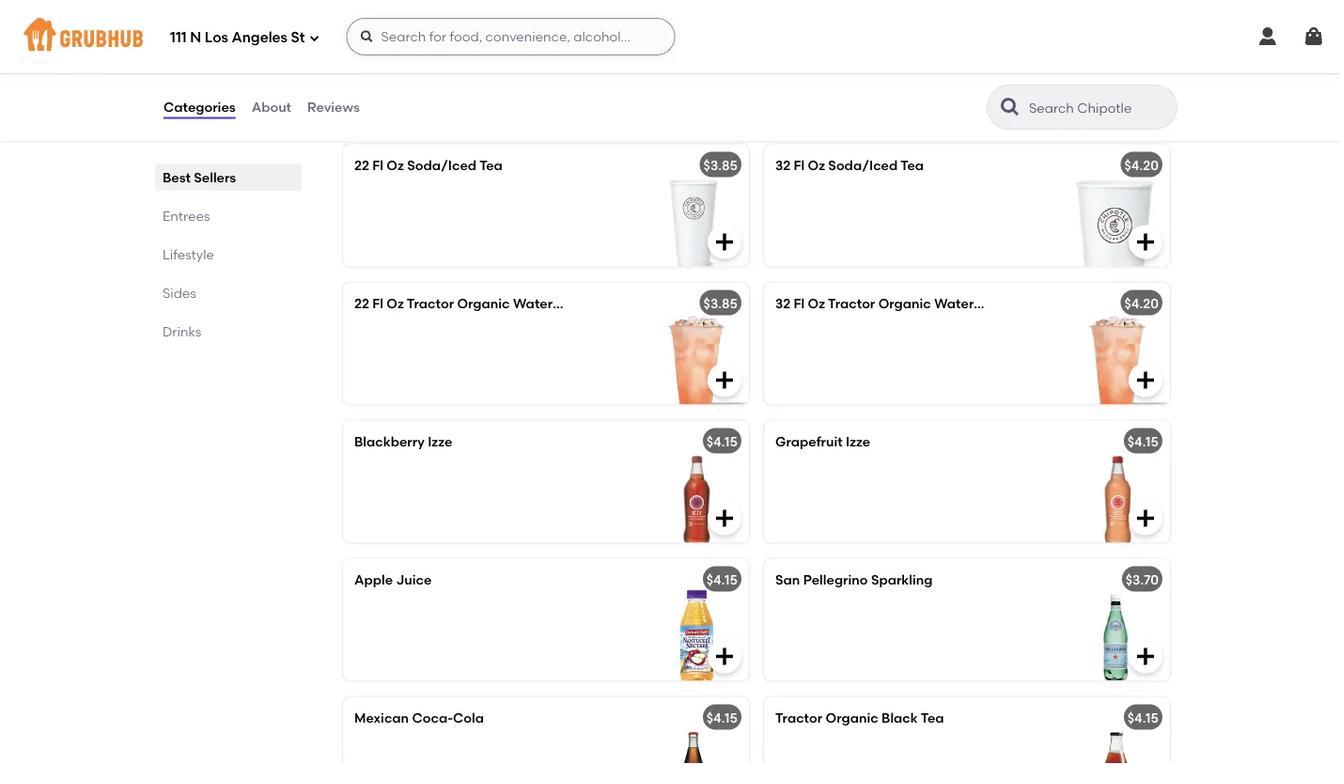 Task type: describe. For each thing, give the bounding box(es) containing it.
32 fl oz tractor organic watermelon limeade
[[776, 295, 1074, 311]]

tea for 32 fl oz soda/iced tea
[[901, 157, 924, 173]]

grapefruit izze image
[[1030, 421, 1171, 543]]

soda/iced for 22 fl oz soda/iced tea
[[407, 157, 477, 173]]

izze for blackberry izze
[[428, 433, 453, 449]]

tractor for 32
[[828, 295, 876, 311]]

$4.15 for grapefruit izze
[[1128, 433, 1159, 449]]

oz for 22 fl oz soda/iced tea
[[387, 157, 404, 173]]

svg image for san pellegrino sparkling
[[1135, 645, 1157, 668]]

limeade for 32 fl oz tractor organic watermelon limeade
[[1018, 295, 1074, 311]]

lifestyle tab
[[163, 244, 294, 264]]

grapefruit
[[776, 433, 843, 449]]

111
[[170, 29, 187, 46]]

pellegrino
[[804, 572, 868, 588]]

tractor for 22
[[407, 295, 454, 311]]

tractor organic black tea
[[776, 710, 945, 726]]

drinks inside drinks "tab"
[[163, 323, 202, 339]]

22 for 22 fl oz tractor organic watermelon limeade
[[354, 295, 370, 311]]

categories
[[164, 99, 236, 115]]

svg image for blackberry izze
[[714, 507, 736, 530]]

32 fl oz soda/iced tea image
[[1030, 144, 1171, 266]]

22 fl oz tractor organic watermelon limeade image
[[608, 282, 749, 405]]

apple
[[354, 572, 393, 588]]

tractor organic black tea image
[[1030, 697, 1171, 764]]

mexican coca-cola image
[[608, 697, 749, 764]]

search icon image
[[999, 96, 1022, 118]]

$3.70
[[1126, 572, 1159, 588]]

grapefruit izze
[[776, 433, 871, 449]]

fl for 32 fl oz tractor organic watermelon limeade
[[794, 295, 805, 311]]

large chips & large queso blanco image
[[608, 0, 749, 61]]

fl for 22 fl oz soda/iced tea
[[373, 157, 384, 173]]

$4.20 for 32 fl oz soda/iced tea
[[1125, 157, 1159, 173]]

lifestyle
[[163, 246, 214, 262]]

fl for 22 fl oz tractor organic watermelon limeade
[[373, 295, 384, 311]]

entrees
[[163, 208, 210, 224]]

32 fl oz soda/iced tea
[[776, 157, 924, 173]]

32 fl oz tractor organic watermelon limeade image
[[1030, 282, 1171, 405]]

$4.15 for tractor organic black tea
[[1128, 710, 1159, 726]]

Search for food, convenience, alcohol... search field
[[346, 18, 676, 55]]

0 vertical spatial drinks
[[339, 100, 402, 124]]

juice
[[396, 572, 432, 588]]

mexican
[[354, 710, 409, 726]]

organic for 22
[[457, 295, 510, 311]]

reviews button
[[307, 73, 361, 141]]

22 fl oz soda/iced tea
[[354, 157, 503, 173]]

best sellers tab
[[163, 167, 294, 187]]

22 for 22 fl oz soda/iced tea
[[354, 157, 370, 173]]

Search Chipotle search field
[[1028, 99, 1172, 117]]

$4.20 for 32 fl oz tractor organic watermelon limeade
[[1125, 295, 1159, 311]]

about
[[252, 99, 292, 115]]

apple juice
[[354, 572, 432, 588]]

$3.85 for 32 fl oz soda/iced tea
[[704, 157, 738, 173]]

sides tab
[[163, 283, 294, 303]]

apple juice image
[[608, 559, 749, 681]]

entrees tab
[[163, 206, 294, 226]]

categories button
[[163, 73, 237, 141]]



Task type: locate. For each thing, give the bounding box(es) containing it.
blackberry izze
[[354, 433, 453, 449]]

tractor
[[407, 295, 454, 311], [828, 295, 876, 311], [776, 710, 823, 726]]

limeade
[[596, 295, 653, 311], [1018, 295, 1074, 311]]

izze
[[428, 433, 453, 449], [846, 433, 871, 449]]

drinks tab
[[163, 322, 294, 341]]

$4.15 for blackberry izze
[[707, 433, 738, 449]]

0 vertical spatial $3.85
[[704, 157, 738, 173]]

2 watermelon from the left
[[935, 295, 1014, 311]]

soda/iced for 32 fl oz soda/iced tea
[[829, 157, 898, 173]]

main navigation navigation
[[0, 0, 1341, 73]]

1 $3.85 from the top
[[704, 157, 738, 173]]

0 horizontal spatial soda/iced
[[407, 157, 477, 173]]

0 vertical spatial $4.20
[[1125, 157, 1159, 173]]

oz for 22 fl oz tractor organic watermelon limeade
[[387, 295, 404, 311]]

svg image for 32 fl oz soda/iced tea
[[1135, 231, 1157, 253]]

oz for 32 fl oz tractor organic watermelon limeade
[[808, 295, 826, 311]]

cola
[[453, 710, 484, 726]]

watermelon for 32 fl oz tractor organic watermelon limeade
[[935, 295, 1014, 311]]

1 vertical spatial 32
[[776, 295, 791, 311]]

best
[[163, 169, 191, 185]]

32 for 32 fl oz tractor organic watermelon limeade
[[776, 295, 791, 311]]

1 horizontal spatial tractor
[[776, 710, 823, 726]]

black
[[882, 710, 918, 726]]

$4.15 for apple juice
[[707, 572, 738, 588]]

sellers
[[194, 169, 236, 185]]

1 soda/iced from the left
[[407, 157, 477, 173]]

0 horizontal spatial watermelon
[[513, 295, 593, 311]]

22 fl oz soda/iced tea image
[[608, 144, 749, 266]]

0 horizontal spatial izze
[[428, 433, 453, 449]]

1 horizontal spatial izze
[[846, 433, 871, 449]]

tea
[[480, 157, 503, 173], [901, 157, 924, 173], [921, 710, 945, 726]]

mexican coca-cola
[[354, 710, 484, 726]]

st
[[291, 29, 305, 46]]

oz
[[387, 157, 404, 173], [808, 157, 826, 173], [387, 295, 404, 311], [808, 295, 826, 311]]

sparkling
[[872, 572, 933, 588]]

drinks
[[339, 100, 402, 124], [163, 323, 202, 339]]

sides
[[163, 285, 196, 301]]

about button
[[251, 73, 292, 141]]

0 horizontal spatial drinks
[[163, 323, 202, 339]]

soda/iced
[[407, 157, 477, 173], [829, 157, 898, 173]]

watermelon for 22 fl oz tractor organic watermelon limeade
[[513, 295, 593, 311]]

izze right blackberry
[[428, 433, 453, 449]]

2 soda/iced from the left
[[829, 157, 898, 173]]

1 vertical spatial 22
[[354, 295, 370, 311]]

2 limeade from the left
[[1018, 295, 1074, 311]]

0 horizontal spatial limeade
[[596, 295, 653, 311]]

22
[[354, 157, 370, 173], [354, 295, 370, 311]]

watermelon
[[513, 295, 593, 311], [935, 295, 1014, 311]]

svg image
[[1257, 25, 1280, 48], [1303, 25, 1326, 48], [360, 29, 375, 44], [714, 231, 736, 253], [714, 369, 736, 391], [1135, 369, 1157, 391], [1135, 507, 1157, 530]]

1 horizontal spatial drinks
[[339, 100, 402, 124]]

32
[[776, 157, 791, 173], [776, 295, 791, 311]]

1 $4.20 from the top
[[1125, 157, 1159, 173]]

drinks up the 22 fl oz soda/iced tea
[[339, 100, 402, 124]]

fl for 32 fl oz soda/iced tea
[[794, 157, 805, 173]]

oz for 32 fl oz soda/iced tea
[[808, 157, 826, 173]]

limeade for 22 fl oz tractor organic watermelon limeade
[[596, 295, 653, 311]]

svg image
[[309, 32, 320, 44], [1135, 231, 1157, 253], [714, 507, 736, 530], [714, 645, 736, 668], [1135, 645, 1157, 668]]

izze right grapefruit
[[846, 433, 871, 449]]

$4.15
[[707, 433, 738, 449], [1128, 433, 1159, 449], [707, 572, 738, 588], [707, 710, 738, 726], [1128, 710, 1159, 726]]

svg image inside main navigation navigation
[[309, 32, 320, 44]]

blackberry
[[354, 433, 425, 449]]

1 watermelon from the left
[[513, 295, 593, 311]]

0 vertical spatial 22
[[354, 157, 370, 173]]

$4.15 for mexican coca-cola
[[707, 710, 738, 726]]

fl
[[373, 157, 384, 173], [794, 157, 805, 173], [373, 295, 384, 311], [794, 295, 805, 311]]

1 vertical spatial $4.20
[[1125, 295, 1159, 311]]

tea for 22 fl oz soda/iced tea
[[480, 157, 503, 173]]

1 limeade from the left
[[596, 295, 653, 311]]

1 32 from the top
[[776, 157, 791, 173]]

1 vertical spatial $3.85
[[704, 295, 738, 311]]

32 for 32 fl oz soda/iced tea
[[776, 157, 791, 173]]

blackberry izze image
[[608, 421, 749, 543]]

svg image for apple juice
[[714, 645, 736, 668]]

drinks down 'sides'
[[163, 323, 202, 339]]

angeles
[[232, 29, 288, 46]]

$3.85 for 32 fl oz tractor organic watermelon limeade
[[704, 295, 738, 311]]

coca-
[[412, 710, 453, 726]]

organic
[[457, 295, 510, 311], [879, 295, 932, 311], [826, 710, 879, 726]]

1 22 from the top
[[354, 157, 370, 173]]

0 horizontal spatial tractor
[[407, 295, 454, 311]]

1 horizontal spatial soda/iced
[[829, 157, 898, 173]]

2 $3.85 from the top
[[704, 295, 738, 311]]

best sellers
[[163, 169, 236, 185]]

san
[[776, 572, 800, 588]]

2 $4.20 from the top
[[1125, 295, 1159, 311]]

los
[[205, 29, 228, 46]]

2 22 from the top
[[354, 295, 370, 311]]

$3.85
[[704, 157, 738, 173], [704, 295, 738, 311]]

1 horizontal spatial watermelon
[[935, 295, 1014, 311]]

0 vertical spatial 32
[[776, 157, 791, 173]]

$4.20
[[1125, 157, 1159, 173], [1125, 295, 1159, 311]]

1 izze from the left
[[428, 433, 453, 449]]

2 horizontal spatial tractor
[[828, 295, 876, 311]]

1 vertical spatial drinks
[[163, 323, 202, 339]]

san pellegrino sparkling
[[776, 572, 936, 588]]

organic for 32
[[879, 295, 932, 311]]

izze for grapefruit izze
[[846, 433, 871, 449]]

san pellegrino sparkling image
[[1030, 559, 1171, 681]]

2 32 from the top
[[776, 295, 791, 311]]

111 n los angeles st
[[170, 29, 305, 46]]

reviews
[[308, 99, 360, 115]]

22 fl oz tractor organic watermelon limeade
[[354, 295, 653, 311]]

1 horizontal spatial limeade
[[1018, 295, 1074, 311]]

n
[[190, 29, 201, 46]]

2 izze from the left
[[846, 433, 871, 449]]



Task type: vqa. For each thing, say whether or not it's contained in the screenshot.
Chile
no



